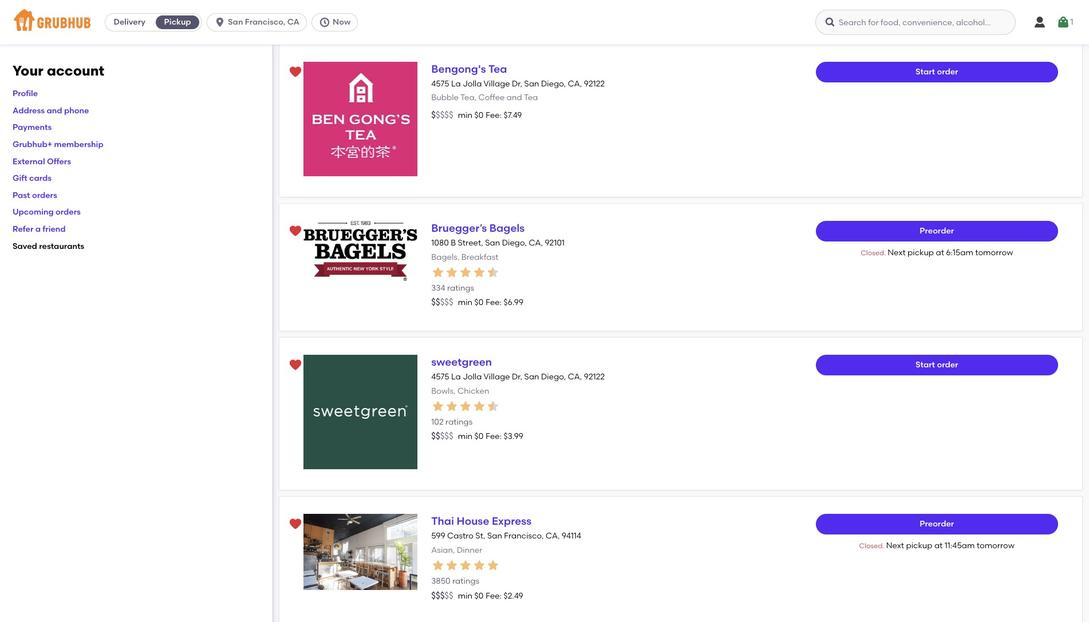 Task type: describe. For each thing, give the bounding box(es) containing it.
san inside button
[[228, 17, 243, 27]]

$6.99
[[504, 298, 524, 308]]

92122 inside bengong's tea 4575 la jolla village dr, san diego, ca, 92122 bubble tea, coffee and tea
[[584, 79, 605, 89]]

94114
[[562, 532, 581, 541]]

closed . next pickup at 6:15am tomorrow
[[861, 248, 1013, 258]]

saved restaurants
[[13, 241, 84, 251]]

diego, inside bruegger's bagels 1080 b street, san diego, ca, 92101 bagels, breakfast
[[502, 238, 527, 248]]

Search for food, convenience, alcohol... search field
[[815, 10, 1016, 35]]

bengong's tea link
[[431, 62, 507, 76]]

past orders link
[[13, 191, 57, 200]]

6:15am
[[946, 248, 973, 258]]

$0 for thai
[[474, 591, 483, 601]]

$$$$$ for bruegger's bagels
[[431, 297, 453, 308]]

dinner
[[457, 546, 482, 555]]

saved
[[13, 241, 37, 251]]

bagels
[[489, 222, 525, 235]]

pickup for bruegger's bagels
[[908, 248, 934, 258]]

street,
[[458, 238, 483, 248]]

upcoming orders
[[13, 208, 81, 217]]

bubble
[[431, 93, 459, 103]]

ca, inside sweetgreen 4575 la jolla village dr, san diego, ca, 92122 bowls, chicken
[[568, 372, 582, 382]]

ratings for la
[[446, 418, 473, 427]]

gift cards link
[[13, 174, 52, 183]]

membership
[[54, 140, 103, 149]]

address
[[13, 106, 45, 116]]

1 $0 from the top
[[474, 110, 483, 120]]

thai house express link
[[431, 515, 532, 528]]

1 min from the top
[[458, 110, 473, 120]]

past orders
[[13, 191, 57, 200]]

$3.99
[[504, 432, 523, 442]]

bengong's tea logo image
[[303, 62, 418, 176]]

b
[[451, 238, 456, 248]]

sweetgreen
[[431, 356, 492, 369]]

refer a friend
[[13, 224, 66, 234]]

0 vertical spatial tea
[[488, 62, 507, 76]]

grubhub+ membership link
[[13, 140, 103, 149]]

min for bruegger's
[[458, 298, 473, 308]]

start order for sweetgreen
[[916, 360, 958, 370]]

334 ratings
[[431, 284, 474, 293]]

francisco, inside thai house express 599 castro st, san francisco, ca, 94114 asian, dinner
[[504, 532, 544, 541]]

la inside sweetgreen 4575 la jolla village dr, san diego, ca, 92122 bowls, chicken
[[451, 372, 461, 382]]

1 fee: from the top
[[486, 110, 502, 120]]

sweetgreen 4575 la jolla village dr, san diego, ca, 92122 bowls, chicken
[[431, 356, 605, 396]]

now
[[333, 17, 351, 27]]

orders for upcoming orders
[[56, 208, 81, 217]]

start order button for sweetgreen
[[816, 355, 1058, 376]]

breakfast
[[461, 252, 498, 262]]

fee: for sweetgreen
[[486, 432, 502, 442]]

ca
[[287, 17, 300, 27]]

tea,
[[460, 93, 477, 103]]

ratings for 1080
[[447, 284, 474, 293]]

ratings for express
[[452, 577, 479, 587]]

next for thai house express
[[886, 541, 904, 551]]

your
[[13, 62, 43, 79]]

start order button for bengong's tea
[[816, 62, 1058, 82]]

bruegger's bagels logo image
[[303, 221, 418, 281]]

saved restaurants link
[[13, 241, 84, 251]]

saved restaurant image for sweetgreen
[[288, 359, 302, 372]]

92122 inside sweetgreen 4575 la jolla village dr, san diego, ca, 92122 bowls, chicken
[[584, 372, 605, 382]]

address and phone link
[[13, 106, 89, 116]]

orders for past orders
[[32, 191, 57, 200]]

svg image for 1
[[1057, 15, 1071, 29]]

1 button
[[1057, 12, 1073, 33]]

. for thai house express
[[883, 542, 884, 550]]

profile
[[13, 89, 38, 99]]

refer
[[13, 224, 33, 234]]

closed for bruegger's bagels
[[861, 249, 884, 257]]

order for bengong's tea
[[937, 67, 958, 77]]

min $0 fee: $2.49
[[458, 591, 523, 601]]

$
[[431, 110, 436, 120]]

min for sweetgreen
[[458, 432, 473, 442]]

bagels,
[[431, 252, 460, 262]]

san francisco, ca
[[228, 17, 300, 27]]

3850 ratings
[[431, 577, 479, 587]]

$$$
[[431, 591, 445, 601]]

village inside bengong's tea 4575 la jolla village dr, san diego, ca, 92122 bubble tea, coffee and tea
[[484, 79, 510, 89]]

external
[[13, 157, 45, 166]]

pickup for thai house express
[[906, 541, 933, 551]]

san inside thai house express 599 castro st, san francisco, ca, 94114 asian, dinner
[[487, 532, 502, 541]]

11:45am
[[945, 541, 975, 551]]

thai house express logo image
[[303, 514, 418, 591]]

1
[[1071, 17, 1073, 27]]

preorder button for bruegger's bagels
[[816, 221, 1058, 242]]

friend
[[43, 224, 66, 234]]

at for bruegger's bagels
[[936, 248, 944, 258]]

102
[[431, 418, 444, 427]]

saved restaurant image for bruegger's bagels
[[288, 225, 302, 238]]

sweetgreen link
[[431, 356, 492, 369]]

payments link
[[13, 123, 52, 133]]

$0 for sweetgreen
[[474, 432, 483, 442]]

min $0 fee: $7.49
[[458, 110, 522, 120]]

san inside bruegger's bagels 1080 b street, san diego, ca, 92101 bagels, breakfast
[[485, 238, 500, 248]]

599
[[431, 532, 445, 541]]

chicken
[[458, 386, 489, 396]]

4575 inside bengong's tea 4575 la jolla village dr, san diego, ca, 92122 bubble tea, coffee and tea
[[431, 79, 449, 89]]

saved restaurant image for thai house express
[[288, 518, 302, 532]]

coffee
[[478, 93, 505, 103]]

san francisco, ca button
[[207, 13, 312, 31]]

payments
[[13, 123, 52, 133]]

92101
[[545, 238, 565, 248]]

asian,
[[431, 546, 455, 555]]

334
[[431, 284, 445, 293]]



Task type: locate. For each thing, give the bounding box(es) containing it.
svg image inside san francisco, ca button
[[214, 17, 226, 28]]

min down 3850 ratings on the bottom left of the page
[[458, 591, 473, 601]]

next
[[888, 248, 906, 258], [886, 541, 904, 551]]

2 saved restaurant button from the top
[[285, 221, 306, 242]]

2 village from the top
[[484, 372, 510, 382]]

closed . next pickup at 11:45am tomorrow
[[859, 541, 1015, 551]]

saved restaurant button for sweetgreen
[[285, 355, 306, 376]]

tomorrow for bruegger's bagels
[[975, 248, 1013, 258]]

4575
[[431, 79, 449, 89], [431, 372, 449, 382]]

0 horizontal spatial and
[[47, 106, 62, 116]]

svg image inside 1 button
[[1057, 15, 1071, 29]]

offers
[[47, 157, 71, 166]]

0 vertical spatial ratings
[[447, 284, 474, 293]]

preorder up closed . next pickup at 6:15am tomorrow
[[920, 226, 954, 236]]

preorder button up the closed . next pickup at 11:45am tomorrow
[[816, 514, 1058, 535]]

. inside closed . next pickup at 6:15am tomorrow
[[884, 249, 886, 257]]

preorder for thai house express
[[920, 519, 954, 529]]

start for sweetgreen
[[916, 360, 935, 370]]

1 vertical spatial start order button
[[816, 355, 1058, 376]]

0 vertical spatial saved restaurant image
[[288, 225, 302, 238]]

sweetgreen logo image
[[303, 355, 418, 470]]

0 vertical spatial tomorrow
[[975, 248, 1013, 258]]

preorder
[[920, 226, 954, 236], [920, 519, 954, 529]]

1 start from the top
[[916, 67, 935, 77]]

1 vertical spatial .
[[883, 542, 884, 550]]

$$ down 102
[[431, 432, 440, 442]]

castro
[[447, 532, 474, 541]]

0 vertical spatial start order button
[[816, 62, 1058, 82]]

0 vertical spatial start order
[[916, 67, 958, 77]]

san
[[228, 17, 243, 27], [524, 79, 539, 89], [485, 238, 500, 248], [524, 372, 539, 382], [487, 532, 502, 541]]

4 saved restaurant button from the top
[[285, 514, 306, 535]]

1 $$$$$ from the top
[[431, 110, 453, 120]]

external offers
[[13, 157, 71, 166]]

$7.49
[[504, 110, 522, 120]]

at left 11:45am
[[935, 541, 943, 551]]

3 saved restaurant button from the top
[[285, 355, 306, 376]]

2 min from the top
[[458, 298, 473, 308]]

0 vertical spatial saved restaurant image
[[288, 65, 302, 79]]

village up coffee
[[484, 79, 510, 89]]

svg image
[[1033, 15, 1047, 29], [1057, 15, 1071, 29], [214, 17, 226, 28], [319, 17, 330, 28]]

closed inside the closed . next pickup at 11:45am tomorrow
[[859, 542, 883, 550]]

pickup button
[[154, 13, 202, 31]]

0 vertical spatial at
[[936, 248, 944, 258]]

$$$$$ down "bubble"
[[431, 110, 453, 120]]

upcoming orders link
[[13, 208, 81, 217]]

saved restaurant image
[[288, 65, 302, 79], [288, 518, 302, 532]]

grubhub+ membership
[[13, 140, 103, 149]]

1 vertical spatial start
[[916, 360, 935, 370]]

2 dr, from the top
[[512, 372, 522, 382]]

tomorrow for thai house express
[[977, 541, 1015, 551]]

0 horizontal spatial tea
[[488, 62, 507, 76]]

min down tea,
[[458, 110, 473, 120]]

1 vertical spatial at
[[935, 541, 943, 551]]

3 min from the top
[[458, 432, 473, 442]]

2 start order from the top
[[916, 360, 958, 370]]

next for bruegger's bagels
[[888, 248, 906, 258]]

closed inside closed . next pickup at 6:15am tomorrow
[[861, 249, 884, 257]]

$0 for bruegger's
[[474, 298, 483, 308]]

1 $$ from the top
[[431, 297, 440, 308]]

ca, inside bruegger's bagels 1080 b street, san diego, ca, 92101 bagels, breakfast
[[529, 238, 543, 248]]

1 vertical spatial jolla
[[463, 372, 482, 382]]

tea
[[488, 62, 507, 76], [524, 93, 538, 103]]

1 vertical spatial orders
[[56, 208, 81, 217]]

0 vertical spatial preorder button
[[816, 221, 1058, 242]]

la inside bengong's tea 4575 la jolla village dr, san diego, ca, 92122 bubble tea, coffee and tea
[[451, 79, 461, 89]]

pickup left 6:15am
[[908, 248, 934, 258]]

3 $0 from the top
[[474, 432, 483, 442]]

ratings right 102
[[446, 418, 473, 427]]

1 vertical spatial 92122
[[584, 372, 605, 382]]

$0
[[474, 110, 483, 120], [474, 298, 483, 308], [474, 432, 483, 442], [474, 591, 483, 601]]

la down bengong's
[[451, 79, 461, 89]]

and up $7.49
[[507, 93, 522, 103]]

upcoming
[[13, 208, 54, 217]]

bowls,
[[431, 386, 456, 396]]

preorder for bruegger's bagels
[[920, 226, 954, 236]]

2 start from the top
[[916, 360, 935, 370]]

0 vertical spatial start
[[916, 67, 935, 77]]

fee: left $6.99
[[486, 298, 502, 308]]

min $0 fee: $3.99
[[458, 432, 523, 442]]

1 vertical spatial $$
[[431, 432, 440, 442]]

order for sweetgreen
[[937, 360, 958, 370]]

tomorrow
[[975, 248, 1013, 258], [977, 541, 1015, 551]]

village up chicken
[[484, 372, 510, 382]]

1 jolla from the top
[[463, 79, 482, 89]]

0 vertical spatial francisco,
[[245, 17, 285, 27]]

your account
[[13, 62, 104, 79]]

ratings
[[447, 284, 474, 293], [446, 418, 473, 427], [452, 577, 479, 587]]

0 vertical spatial next
[[888, 248, 906, 258]]

phone
[[64, 106, 89, 116]]

village inside sweetgreen 4575 la jolla village dr, san diego, ca, 92122 bowls, chicken
[[484, 372, 510, 382]]

preorder up the closed . next pickup at 11:45am tomorrow
[[920, 519, 954, 529]]

refer a friend link
[[13, 224, 66, 234]]

1 vertical spatial la
[[451, 372, 461, 382]]

1 horizontal spatial and
[[507, 93, 522, 103]]

$2.49
[[504, 591, 523, 601]]

$$$$$ for sweetgreen
[[431, 432, 453, 442]]

2 la from the top
[[451, 372, 461, 382]]

tea up coffee
[[488, 62, 507, 76]]

2 start order button from the top
[[816, 355, 1058, 376]]

grubhub+
[[13, 140, 52, 149]]

diego, inside bengong's tea 4575 la jolla village dr, san diego, ca, 92122 bubble tea, coffee and tea
[[541, 79, 566, 89]]

preorder button up closed . next pickup at 6:15am tomorrow
[[816, 221, 1058, 242]]

diego,
[[541, 79, 566, 89], [502, 238, 527, 248], [541, 372, 566, 382]]

ca, inside bengong's tea 4575 la jolla village dr, san diego, ca, 92122 bubble tea, coffee and tea
[[568, 79, 582, 89]]

thai house express 599 castro st, san francisco, ca, 94114 asian, dinner
[[431, 515, 581, 555]]

1 vertical spatial order
[[937, 360, 958, 370]]

2 4575 from the top
[[431, 372, 449, 382]]

external offers link
[[13, 157, 71, 166]]

2 order from the top
[[937, 360, 958, 370]]

san inside bengong's tea 4575 la jolla village dr, san diego, ca, 92122 bubble tea, coffee and tea
[[524, 79, 539, 89]]

fee: down coffee
[[486, 110, 502, 120]]

.
[[884, 249, 886, 257], [883, 542, 884, 550]]

st,
[[475, 532, 485, 541]]

2 vertical spatial ratings
[[452, 577, 479, 587]]

express
[[492, 515, 532, 528]]

saved restaurant image for bengong's tea
[[288, 65, 302, 79]]

min $0 fee: $6.99
[[458, 298, 524, 308]]

start for bengong's tea
[[916, 67, 935, 77]]

1080
[[431, 238, 449, 248]]

2 $$ from the top
[[431, 432, 440, 442]]

francisco, down express
[[504, 532, 544, 541]]

preorder button
[[816, 221, 1058, 242], [816, 514, 1058, 535]]

restaurants
[[39, 241, 84, 251]]

svg image for san francisco, ca
[[214, 17, 226, 28]]

1 preorder button from the top
[[816, 221, 1058, 242]]

saved restaurant image
[[288, 225, 302, 238], [288, 359, 302, 372]]

$$ down 334
[[431, 297, 440, 308]]

bruegger's bagels link
[[431, 222, 525, 235]]

pickup left 11:45am
[[906, 541, 933, 551]]

ca,
[[568, 79, 582, 89], [529, 238, 543, 248], [568, 372, 582, 382], [546, 532, 560, 541]]

2 saved restaurant image from the top
[[288, 518, 302, 532]]

2 saved restaurant image from the top
[[288, 359, 302, 372]]

thai
[[431, 515, 454, 528]]

1 saved restaurant image from the top
[[288, 65, 302, 79]]

preorder button for thai house express
[[816, 514, 1058, 535]]

1 preorder from the top
[[920, 226, 954, 236]]

at left 6:15am
[[936, 248, 944, 258]]

house
[[457, 515, 489, 528]]

1 start order from the top
[[916, 67, 958, 77]]

1 vertical spatial and
[[47, 106, 62, 116]]

1 saved restaurant button from the top
[[285, 62, 306, 82]]

$$$$$ down 3850
[[431, 591, 453, 601]]

$$$$$ for thai house express
[[431, 591, 453, 601]]

tomorrow right 6:15am
[[975, 248, 1013, 258]]

bruegger's bagels 1080 b street, san diego, ca, 92101 bagels, breakfast
[[431, 222, 565, 262]]

2 92122 from the top
[[584, 372, 605, 382]]

orders up 'upcoming orders' 'link'
[[32, 191, 57, 200]]

0 vertical spatial .
[[884, 249, 886, 257]]

. for bruegger's bagels
[[884, 249, 886, 257]]

1 vertical spatial start order
[[916, 360, 958, 370]]

pickup
[[908, 248, 934, 258], [906, 541, 933, 551]]

1 4575 from the top
[[431, 79, 449, 89]]

la down sweetgreen
[[451, 372, 461, 382]]

saved restaurant button for thai house express
[[285, 514, 306, 535]]

2 preorder button from the top
[[816, 514, 1058, 535]]

min down 102 ratings
[[458, 432, 473, 442]]

0 vertical spatial dr,
[[512, 79, 522, 89]]

3 fee: from the top
[[486, 432, 502, 442]]

4 $$$$$ from the top
[[431, 591, 453, 601]]

1 vertical spatial preorder button
[[816, 514, 1058, 535]]

tomorrow right 11:45am
[[977, 541, 1015, 551]]

svg image
[[825, 17, 836, 28]]

fee: for thai
[[486, 591, 502, 601]]

main navigation navigation
[[0, 0, 1089, 45]]

4 min from the top
[[458, 591, 473, 601]]

1 vertical spatial saved restaurant image
[[288, 518, 302, 532]]

fee:
[[486, 110, 502, 120], [486, 298, 502, 308], [486, 432, 502, 442], [486, 591, 502, 601]]

$0 down 3850 ratings on the bottom left of the page
[[474, 591, 483, 601]]

4 $0 from the top
[[474, 591, 483, 601]]

start order button
[[816, 62, 1058, 82], [816, 355, 1058, 376]]

4575 up the bowls,
[[431, 372, 449, 382]]

jolla up tea,
[[463, 79, 482, 89]]

$0 down tea,
[[474, 110, 483, 120]]

0 vertical spatial closed
[[861, 249, 884, 257]]

0 vertical spatial village
[[484, 79, 510, 89]]

orders up friend
[[56, 208, 81, 217]]

address and phone
[[13, 106, 89, 116]]

$$$$$
[[431, 110, 453, 120], [431, 297, 453, 308], [431, 432, 453, 442], [431, 591, 453, 601]]

la
[[451, 79, 461, 89], [451, 372, 461, 382]]

1 vertical spatial dr,
[[512, 372, 522, 382]]

4575 inside sweetgreen 4575 la jolla village dr, san diego, ca, 92122 bowls, chicken
[[431, 372, 449, 382]]

4575 up "bubble"
[[431, 79, 449, 89]]

1 vertical spatial 4575
[[431, 372, 449, 382]]

a
[[35, 224, 41, 234]]

fee: for bruegger's
[[486, 298, 502, 308]]

0 vertical spatial 92122
[[584, 79, 605, 89]]

ratings right 3850
[[452, 577, 479, 587]]

0 vertical spatial and
[[507, 93, 522, 103]]

1 vertical spatial preorder
[[920, 519, 954, 529]]

dr,
[[512, 79, 522, 89], [512, 372, 522, 382]]

gift
[[13, 174, 27, 183]]

102 ratings
[[431, 418, 473, 427]]

0 vertical spatial la
[[451, 79, 461, 89]]

orders
[[32, 191, 57, 200], [56, 208, 81, 217]]

1 horizontal spatial francisco,
[[504, 532, 544, 541]]

1 la from the top
[[451, 79, 461, 89]]

and left phone on the left top of page
[[47, 106, 62, 116]]

star icon image
[[431, 266, 445, 279], [445, 266, 459, 279], [459, 266, 473, 279], [473, 266, 486, 279], [486, 266, 500, 279], [486, 266, 500, 279], [431, 400, 445, 413], [445, 400, 459, 413], [459, 400, 473, 413], [473, 400, 486, 413], [486, 400, 500, 413], [486, 400, 500, 413], [431, 559, 445, 573], [445, 559, 459, 573], [459, 559, 473, 573], [473, 559, 486, 573], [486, 559, 500, 573]]

1 vertical spatial francisco,
[[504, 532, 544, 541]]

0 vertical spatial preorder
[[920, 226, 954, 236]]

svg image for now
[[319, 17, 330, 28]]

fee: left $3.99 on the bottom of the page
[[486, 432, 502, 442]]

2 jolla from the top
[[463, 372, 482, 382]]

2 fee: from the top
[[486, 298, 502, 308]]

1 vertical spatial diego,
[[502, 238, 527, 248]]

$$ for bruegger's bagels
[[431, 297, 440, 308]]

cards
[[29, 174, 52, 183]]

profile link
[[13, 89, 38, 99]]

past
[[13, 191, 30, 200]]

francisco, left ca
[[245, 17, 285, 27]]

. inside the closed . next pickup at 11:45am tomorrow
[[883, 542, 884, 550]]

0 vertical spatial orders
[[32, 191, 57, 200]]

start order for bengong's tea
[[916, 67, 958, 77]]

diego, inside sweetgreen 4575 la jolla village dr, san diego, ca, 92122 bowls, chicken
[[541, 372, 566, 382]]

min down "334 ratings"
[[458, 298, 473, 308]]

0 vertical spatial 4575
[[431, 79, 449, 89]]

1 saved restaurant image from the top
[[288, 225, 302, 238]]

$$
[[431, 297, 440, 308], [431, 432, 440, 442]]

san inside sweetgreen 4575 la jolla village dr, san diego, ca, 92122 bowls, chicken
[[524, 372, 539, 382]]

ca, inside thai house express 599 castro st, san francisco, ca, 94114 asian, dinner
[[546, 532, 560, 541]]

2 preorder from the top
[[920, 519, 954, 529]]

start
[[916, 67, 935, 77], [916, 360, 935, 370]]

gift cards
[[13, 174, 52, 183]]

ratings right 334
[[447, 284, 474, 293]]

0 vertical spatial $$
[[431, 297, 440, 308]]

jolla inside bengong's tea 4575 la jolla village dr, san diego, ca, 92122 bubble tea, coffee and tea
[[463, 79, 482, 89]]

0 vertical spatial diego,
[[541, 79, 566, 89]]

1 order from the top
[[937, 67, 958, 77]]

1 92122 from the top
[[584, 79, 605, 89]]

saved restaurant button for bruegger's bagels
[[285, 221, 306, 242]]

3850
[[431, 577, 450, 587]]

closed for thai house express
[[859, 542, 883, 550]]

0 vertical spatial jolla
[[463, 79, 482, 89]]

tea right coffee
[[524, 93, 538, 103]]

$$$$$ down 102
[[431, 432, 453, 442]]

1 vertical spatial village
[[484, 372, 510, 382]]

2 $0 from the top
[[474, 298, 483, 308]]

min for thai
[[458, 591, 473, 601]]

bengong's tea 4575 la jolla village dr, san diego, ca, 92122 bubble tea, coffee and tea
[[431, 62, 605, 103]]

1 vertical spatial ratings
[[446, 418, 473, 427]]

bengong's
[[431, 62, 486, 76]]

$0 left $3.99 on the bottom of the page
[[474, 432, 483, 442]]

$$$$$ down 334
[[431, 297, 453, 308]]

francisco,
[[245, 17, 285, 27], [504, 532, 544, 541]]

pickup
[[164, 17, 191, 27]]

1 vertical spatial closed
[[859, 542, 883, 550]]

svg image inside now button
[[319, 17, 330, 28]]

saved restaurant button
[[285, 62, 306, 82], [285, 221, 306, 242], [285, 355, 306, 376], [285, 514, 306, 535]]

delivery
[[114, 17, 145, 27]]

0 vertical spatial pickup
[[908, 248, 934, 258]]

1 vertical spatial tomorrow
[[977, 541, 1015, 551]]

jolla up chicken
[[463, 372, 482, 382]]

and inside bengong's tea 4575 la jolla village dr, san diego, ca, 92122 bubble tea, coffee and tea
[[507, 93, 522, 103]]

saved restaurant button for bengong's tea
[[285, 62, 306, 82]]

1 vertical spatial tea
[[524, 93, 538, 103]]

4 fee: from the top
[[486, 591, 502, 601]]

0 horizontal spatial francisco,
[[245, 17, 285, 27]]

$$ for sweetgreen
[[431, 432, 440, 442]]

0 vertical spatial order
[[937, 67, 958, 77]]

francisco, inside san francisco, ca button
[[245, 17, 285, 27]]

1 vertical spatial next
[[886, 541, 904, 551]]

dr, inside sweetgreen 4575 la jolla village dr, san diego, ca, 92122 bowls, chicken
[[512, 372, 522, 382]]

jolla inside sweetgreen 4575 la jolla village dr, san diego, ca, 92122 bowls, chicken
[[463, 372, 482, 382]]

dr, inside bengong's tea 4575 la jolla village dr, san diego, ca, 92122 bubble tea, coffee and tea
[[512, 79, 522, 89]]

1 dr, from the top
[[512, 79, 522, 89]]

now button
[[312, 13, 363, 31]]

delivery button
[[105, 13, 154, 31]]

1 vertical spatial pickup
[[906, 541, 933, 551]]

fee: left $2.49
[[486, 591, 502, 601]]

1 vertical spatial saved restaurant image
[[288, 359, 302, 372]]

1 horizontal spatial tea
[[524, 93, 538, 103]]

2 $$$$$ from the top
[[431, 297, 453, 308]]

3 $$$$$ from the top
[[431, 432, 453, 442]]

bruegger's
[[431, 222, 487, 235]]

start order
[[916, 67, 958, 77], [916, 360, 958, 370]]

2 vertical spatial diego,
[[541, 372, 566, 382]]

$0 left $6.99
[[474, 298, 483, 308]]

account
[[47, 62, 104, 79]]

at for thai house express
[[935, 541, 943, 551]]

at
[[936, 248, 944, 258], [935, 541, 943, 551]]

1 village from the top
[[484, 79, 510, 89]]

1 start order button from the top
[[816, 62, 1058, 82]]



Task type: vqa. For each thing, say whether or not it's contained in the screenshot.
1st LA from the bottom
yes



